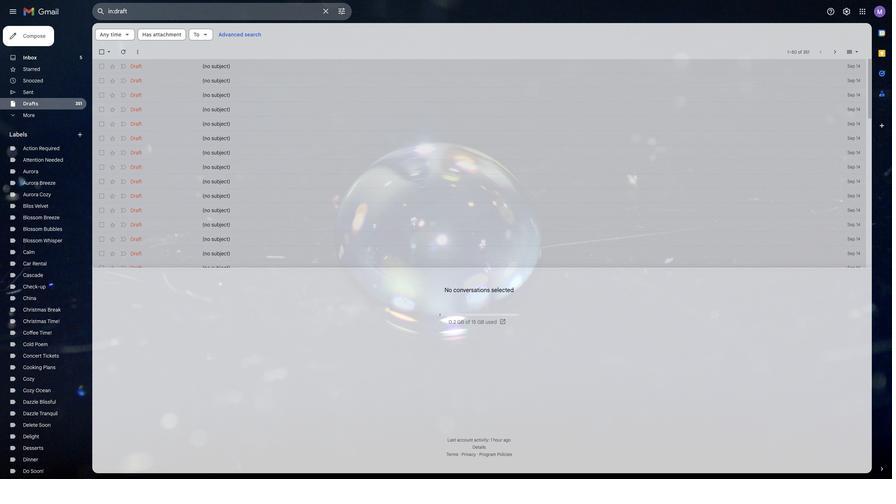 Task type: vqa. For each thing, say whether or not it's contained in the screenshot.
suggestions
no



Task type: locate. For each thing, give the bounding box(es) containing it.
do soon! link
[[23, 469, 44, 475]]

delight link
[[23, 434, 39, 441]]

2 subject) from the top
[[212, 78, 230, 84]]

0 vertical spatial of
[[799, 49, 803, 55]]

0 vertical spatial dazzle
[[23, 399, 38, 406]]

draft for 13th (no subject) link
[[131, 236, 142, 243]]

11 sep from the top
[[848, 208, 856, 213]]

sep for 14th (no subject) link from the bottom of the no conversations selected main content
[[848, 78, 856, 83]]

sep for 9th (no subject) link from the bottom of the no conversations selected main content
[[848, 150, 856, 155]]

selected
[[492, 287, 514, 294]]

351
[[804, 49, 810, 55], [75, 101, 82, 106]]

2 · from the left
[[478, 452, 479, 458]]

1 left hour
[[491, 438, 493, 443]]

1 horizontal spatial of
[[799, 49, 803, 55]]

subject) for 12th (no subject) link from the bottom of the no conversations selected main content
[[212, 106, 230, 113]]

0 vertical spatial christmas
[[23, 307, 46, 314]]

12 (no subject) from the top
[[203, 222, 230, 228]]

policies
[[498, 452, 513, 458]]

0 horizontal spatial 351
[[75, 101, 82, 106]]

1 horizontal spatial ·
[[478, 452, 479, 458]]

3 (no subject) from the top
[[203, 92, 230, 98]]

1 vertical spatial christmas
[[23, 319, 46, 325]]

program policies link
[[480, 452, 513, 458]]

aurora breeze link
[[23, 180, 56, 187]]

2 vertical spatial cozy
[[23, 388, 35, 394]]

14 14 from the top
[[857, 251, 861, 257]]

gb right 15
[[478, 319, 485, 326]]

14 draft from the top
[[131, 251, 142, 257]]

7 draft from the top
[[131, 150, 142, 156]]

2 gb from the left
[[478, 319, 485, 326]]

cozy down cooking
[[23, 376, 35, 383]]

1 vertical spatial time!
[[40, 330, 52, 337]]

draft for 14th (no subject) link from the bottom of the no conversations selected main content
[[131, 78, 142, 84]]

labels navigation
[[0, 23, 92, 480]]

1 vertical spatial 351
[[75, 101, 82, 106]]

aurora up bliss
[[23, 192, 38, 198]]

3 blossom from the top
[[23, 238, 42, 244]]

christmas
[[23, 307, 46, 314], [23, 319, 46, 325]]

blossom down the blossom breeze
[[23, 226, 42, 233]]

labels heading
[[9, 131, 76, 139]]

blossom down "bliss velvet"
[[23, 215, 42, 221]]

13 row from the top
[[92, 232, 867, 247]]

any time button
[[95, 29, 135, 40]]

row
[[92, 59, 867, 74], [92, 74, 867, 88], [92, 88, 867, 102], [92, 102, 867, 117], [92, 117, 867, 131], [92, 131, 867, 146], [92, 146, 867, 160], [92, 160, 867, 175], [92, 175, 867, 189], [92, 189, 867, 203], [92, 203, 867, 218], [92, 218, 867, 232], [92, 232, 867, 247], [92, 247, 867, 261], [92, 261, 867, 276]]

2 14 from the top
[[857, 78, 861, 83]]

(no
[[203, 63, 210, 70], [203, 78, 210, 84], [203, 92, 210, 98], [203, 106, 210, 113], [203, 121, 210, 127], [203, 135, 210, 142], [203, 150, 210, 156], [203, 164, 210, 171], [203, 179, 210, 185], [203, 193, 210, 200], [203, 207, 210, 214], [203, 222, 210, 228], [203, 236, 210, 243], [203, 251, 210, 257], [203, 265, 210, 272]]

subject) for seventh (no subject) link from the bottom
[[212, 179, 230, 185]]

breeze
[[40, 180, 56, 187], [44, 215, 60, 221]]

2 blossom from the top
[[23, 226, 42, 233]]

9 sep from the top
[[848, 179, 856, 184]]

advanced
[[219, 31, 243, 38]]

cozy up the velvet
[[40, 192, 51, 198]]

has attachment button
[[138, 29, 186, 40]]

4 (no subject) from the top
[[203, 106, 230, 113]]

bubbles
[[44, 226, 62, 233]]

older image
[[832, 48, 840, 56]]

2 aurora from the top
[[23, 180, 38, 187]]

privacy
[[462, 452, 476, 458]]

of left 15
[[466, 319, 471, 326]]

draft for 15th (no subject) link from the bottom of the no conversations selected main content
[[131, 63, 142, 70]]

· right "terms" link
[[460, 452, 461, 458]]

0 vertical spatial breeze
[[40, 180, 56, 187]]

aurora breeze
[[23, 180, 56, 187]]

sep for second (no subject) link from the bottom of the no conversations selected main content
[[848, 251, 856, 257]]

china
[[23, 295, 36, 302]]

13 subject) from the top
[[212, 236, 230, 243]]

desserts
[[23, 446, 43, 452]]

christmas up the "coffee time!" link
[[23, 319, 46, 325]]

cascade link
[[23, 272, 43, 279]]

None search field
[[92, 3, 352, 20]]

2 vertical spatial aurora
[[23, 192, 38, 198]]

None checkbox
[[98, 48, 105, 56], [98, 63, 105, 70], [98, 77, 105, 84], [98, 92, 105, 99], [98, 121, 105, 128], [98, 135, 105, 142], [98, 149, 105, 157], [98, 178, 105, 185], [98, 193, 105, 200], [98, 207, 105, 214], [98, 222, 105, 229], [98, 250, 105, 258], [98, 265, 105, 272], [98, 48, 105, 56], [98, 63, 105, 70], [98, 77, 105, 84], [98, 92, 105, 99], [98, 121, 105, 128], [98, 135, 105, 142], [98, 149, 105, 157], [98, 178, 105, 185], [98, 193, 105, 200], [98, 207, 105, 214], [98, 222, 105, 229], [98, 250, 105, 258], [98, 265, 105, 272]]

draft for 1st (no subject) link from the bottom
[[131, 265, 142, 272]]

subject) for sixth (no subject) link from the bottom
[[212, 193, 230, 200]]

blossom up calm
[[23, 238, 42, 244]]

time! up "poem" at bottom
[[40, 330, 52, 337]]

breeze up aurora cozy link
[[40, 180, 56, 187]]

1 horizontal spatial 351
[[804, 49, 810, 55]]

blossom
[[23, 215, 42, 221], [23, 226, 42, 233], [23, 238, 42, 244]]

details link
[[473, 445, 486, 451]]

8 subject) from the top
[[212, 164, 230, 171]]

privacy link
[[462, 452, 476, 458]]

0.2 gb of 15 gb used
[[449, 319, 497, 326]]

delete
[[23, 422, 38, 429]]

coffee time!
[[23, 330, 52, 337]]

dazzle down cozy ocean link
[[23, 399, 38, 406]]

12 draft from the top
[[131, 222, 142, 228]]

aurora
[[23, 168, 38, 175], [23, 180, 38, 187], [23, 192, 38, 198]]

whisper
[[44, 238, 62, 244]]

12 (no from the top
[[203, 222, 210, 228]]

0 vertical spatial time!
[[47, 319, 60, 325]]

2 christmas from the top
[[23, 319, 46, 325]]

9 row from the top
[[92, 175, 867, 189]]

sep 14 for 15th (no subject) link from the bottom of the no conversations selected main content
[[848, 63, 861, 69]]

10 (no subject) link from the top
[[203, 193, 827, 200]]

break
[[48, 307, 61, 314]]

subject) for 5th (no subject) link from the bottom
[[212, 207, 230, 214]]

sep for third (no subject) link
[[848, 92, 856, 98]]

2 (no subject) link from the top
[[203, 77, 827, 84]]

attention needed
[[23, 157, 63, 163]]

to button
[[189, 29, 213, 40]]

blissful
[[40, 399, 56, 406]]

(no subject) link
[[203, 63, 827, 70], [203, 77, 827, 84], [203, 92, 827, 99], [203, 106, 827, 113], [203, 121, 827, 128], [203, 135, 827, 142], [203, 149, 827, 157], [203, 164, 827, 171], [203, 178, 827, 185], [203, 193, 827, 200], [203, 207, 827, 214], [203, 222, 827, 229], [203, 236, 827, 243], [203, 250, 827, 258], [203, 265, 827, 272]]

1 horizontal spatial 1
[[788, 49, 790, 55]]

sep for 1st (no subject) link from the bottom
[[848, 266, 856, 271]]

calm link
[[23, 249, 35, 256]]

blossom for blossom whisper
[[23, 238, 42, 244]]

draft for seventh (no subject) link from the bottom
[[131, 179, 142, 185]]

15 draft from the top
[[131, 265, 142, 272]]

advanced search options image
[[335, 4, 349, 18]]

2 sep 14 from the top
[[848, 78, 861, 83]]

cascade
[[23, 272, 43, 279]]

15 (no subject) link from the top
[[203, 265, 827, 272]]

time!
[[47, 319, 60, 325], [40, 330, 52, 337]]

15 14 from the top
[[857, 266, 861, 271]]

sep for 10th (no subject) link from the bottom
[[848, 136, 856, 141]]

to
[[194, 31, 200, 38]]

1 (no subject) from the top
[[203, 63, 230, 70]]

12 sep 14 from the top
[[848, 222, 861, 228]]

1 blossom from the top
[[23, 215, 42, 221]]

7 sep 14 from the top
[[848, 150, 861, 155]]

conversations
[[454, 287, 490, 294]]

0 vertical spatial cozy
[[40, 192, 51, 198]]

4 sep 14 from the top
[[848, 107, 861, 112]]

0 horizontal spatial 1
[[491, 438, 493, 443]]

of right 50
[[799, 49, 803, 55]]

of for gb
[[466, 319, 471, 326]]

14 subject) from the top
[[212, 251, 230, 257]]

10 subject) from the top
[[212, 193, 230, 200]]

1 horizontal spatial gb
[[478, 319, 485, 326]]

draft for sixth (no subject) link from the bottom
[[131, 193, 142, 200]]

aurora link
[[23, 168, 38, 175]]

2 draft from the top
[[131, 78, 142, 84]]

plans
[[43, 365, 56, 371]]

0 vertical spatial 351
[[804, 49, 810, 55]]

sep for sixth (no subject) link from the bottom
[[848, 193, 856, 199]]

14 sep from the top
[[848, 251, 856, 257]]

sep 14 for 14th (no subject) link from the bottom of the no conversations selected main content
[[848, 78, 861, 83]]

0.2
[[449, 319, 456, 326]]

sep 14 for 13th (no subject) link
[[848, 237, 861, 242]]

last account activity: 1 hour ago details terms · privacy · program policies
[[447, 438, 513, 458]]

1 vertical spatial of
[[466, 319, 471, 326]]

11 sep 14 from the top
[[848, 208, 861, 213]]

action
[[23, 145, 38, 152]]

14
[[857, 63, 861, 69], [857, 78, 861, 83], [857, 92, 861, 98], [857, 107, 861, 112], [857, 121, 861, 127], [857, 136, 861, 141], [857, 150, 861, 155], [857, 165, 861, 170], [857, 179, 861, 184], [857, 193, 861, 199], [857, 208, 861, 213], [857, 222, 861, 228], [857, 237, 861, 242], [857, 251, 861, 257], [857, 266, 861, 271]]

cooking plans link
[[23, 365, 56, 371]]

dazzle up delete
[[23, 411, 38, 417]]

subject) for second (no subject) link from the bottom of the no conversations selected main content
[[212, 251, 230, 257]]

subject) for 9th (no subject) link from the bottom of the no conversations selected main content
[[212, 150, 230, 156]]

0 vertical spatial blossom
[[23, 215, 42, 221]]

1 vertical spatial 1
[[491, 438, 493, 443]]

subject)
[[212, 63, 230, 70], [212, 78, 230, 84], [212, 92, 230, 98], [212, 106, 230, 113], [212, 121, 230, 127], [212, 135, 230, 142], [212, 150, 230, 156], [212, 164, 230, 171], [212, 179, 230, 185], [212, 193, 230, 200], [212, 207, 230, 214], [212, 222, 230, 228], [212, 236, 230, 243], [212, 251, 230, 257], [212, 265, 230, 272]]

1 vertical spatial breeze
[[44, 215, 60, 221]]

5 (no subject) link from the top
[[203, 121, 827, 128]]

8 (no subject) link from the top
[[203, 164, 827, 171]]

refresh image
[[120, 48, 127, 56]]

15 subject) from the top
[[212, 265, 230, 272]]

has attachment
[[143, 31, 182, 38]]

351 inside labels navigation
[[75, 101, 82, 106]]

15 sep from the top
[[848, 266, 856, 271]]

gb
[[458, 319, 465, 326], [478, 319, 485, 326]]

6 sep 14 from the top
[[848, 136, 861, 141]]

13 sep 14 from the top
[[848, 237, 861, 242]]

tab list
[[873, 23, 893, 454]]

cold poem
[[23, 342, 48, 348]]

11 row from the top
[[92, 203, 867, 218]]

None checkbox
[[98, 106, 105, 113], [98, 164, 105, 171], [98, 236, 105, 243], [98, 106, 105, 113], [98, 164, 105, 171], [98, 236, 105, 243]]

calm
[[23, 249, 35, 256]]

7 (no subject) link from the top
[[203, 149, 827, 157]]

1 aurora from the top
[[23, 168, 38, 175]]

gmail image
[[23, 4, 62, 19]]

sep for seventh (no subject) link from the bottom
[[848, 179, 856, 184]]

required
[[39, 145, 60, 152]]

6 sep from the top
[[848, 136, 856, 141]]

13 draft from the top
[[131, 236, 142, 243]]

5 row from the top
[[92, 117, 867, 131]]

3 14 from the top
[[857, 92, 861, 98]]

aurora down aurora link
[[23, 180, 38, 187]]

0 horizontal spatial of
[[466, 319, 471, 326]]

15 (no subject) from the top
[[203, 265, 230, 272]]

sep 14 for 10th (no subject) link from the bottom
[[848, 136, 861, 141]]

14 sep 14 from the top
[[848, 251, 861, 257]]

gb right 0.2
[[458, 319, 465, 326]]

3 aurora from the top
[[23, 192, 38, 198]]

main menu image
[[9, 7, 17, 16]]

christmas down china link
[[23, 307, 46, 314]]

1 sep 14 from the top
[[848, 63, 861, 69]]

inbox link
[[23, 54, 37, 61]]

no conversations selected main content
[[92, 23, 873, 480]]

cozy ocean
[[23, 388, 51, 394]]

1 vertical spatial aurora
[[23, 180, 38, 187]]

0 horizontal spatial gb
[[458, 319, 465, 326]]

10 14 from the top
[[857, 193, 861, 199]]

blossom breeze
[[23, 215, 60, 221]]

13 sep from the top
[[848, 237, 856, 242]]

tickets
[[43, 353, 59, 360]]

velvet
[[35, 203, 48, 210]]

8 sep from the top
[[848, 165, 856, 170]]

no
[[445, 287, 452, 294]]

6 subject) from the top
[[212, 135, 230, 142]]

6 row from the top
[[92, 131, 867, 146]]

1 subject) from the top
[[212, 63, 230, 70]]

search
[[245, 31, 262, 38]]

settings image
[[843, 7, 852, 16]]

aurora down attention
[[23, 168, 38, 175]]

2 sep from the top
[[848, 78, 856, 83]]

5 (no from the top
[[203, 121, 210, 127]]

1 vertical spatial cozy
[[23, 376, 35, 383]]

cozy down cozy link on the bottom left
[[23, 388, 35, 394]]

1 left 50
[[788, 49, 790, 55]]

drafts
[[23, 101, 38, 107]]

0 horizontal spatial ·
[[460, 452, 461, 458]]

7 subject) from the top
[[212, 150, 230, 156]]

3 (no subject) link from the top
[[203, 92, 827, 99]]

sent link
[[23, 89, 34, 96]]

breeze up bubbles at the left
[[44, 215, 60, 221]]

christmas for christmas break
[[23, 307, 46, 314]]

6 (no subject) from the top
[[203, 135, 230, 142]]

· down details
[[478, 452, 479, 458]]

time! down break
[[47, 319, 60, 325]]

3 sep from the top
[[848, 92, 856, 98]]

china link
[[23, 295, 36, 302]]

3 row from the top
[[92, 88, 867, 102]]

has
[[143, 31, 152, 38]]

0 vertical spatial aurora
[[23, 168, 38, 175]]

4 sep from the top
[[848, 107, 856, 112]]

sep 14 for 11th (no subject) link from the bottom of the no conversations selected main content
[[848, 121, 861, 127]]

draft for 12th (no subject) link from the bottom of the no conversations selected main content
[[131, 106, 142, 113]]

1 dazzle from the top
[[23, 399, 38, 406]]

9 subject) from the top
[[212, 179, 230, 185]]

sep
[[848, 63, 856, 69], [848, 78, 856, 83], [848, 92, 856, 98], [848, 107, 856, 112], [848, 121, 856, 127], [848, 136, 856, 141], [848, 150, 856, 155], [848, 165, 856, 170], [848, 179, 856, 184], [848, 193, 856, 199], [848, 208, 856, 213], [848, 222, 856, 228], [848, 237, 856, 242], [848, 251, 856, 257], [848, 266, 856, 271]]

5 subject) from the top
[[212, 121, 230, 127]]

1 draft from the top
[[131, 63, 142, 70]]

12 row from the top
[[92, 218, 867, 232]]

draft for 4th (no subject) link from the bottom of the no conversations selected main content
[[131, 222, 142, 228]]

2 vertical spatial blossom
[[23, 238, 42, 244]]

concert
[[23, 353, 42, 360]]

breeze for aurora breeze
[[40, 180, 56, 187]]

3 subject) from the top
[[212, 92, 230, 98]]

7 sep from the top
[[848, 150, 856, 155]]

1 vertical spatial blossom
[[23, 226, 42, 233]]

sep 14 for 12th (no subject) link from the bottom of the no conversations selected main content
[[848, 107, 861, 112]]

1 vertical spatial dazzle
[[23, 411, 38, 417]]

blossom whisper
[[23, 238, 62, 244]]

2 (no from the top
[[203, 78, 210, 84]]

2 (no subject) from the top
[[203, 78, 230, 84]]

toggle split pane mode image
[[847, 48, 854, 56]]



Task type: describe. For each thing, give the bounding box(es) containing it.
draft for 9th (no subject) link from the bottom of the no conversations selected main content
[[131, 150, 142, 156]]

3 (no from the top
[[203, 92, 210, 98]]

14 row from the top
[[92, 247, 867, 261]]

do
[[23, 469, 30, 475]]

dazzle blissful link
[[23, 399, 56, 406]]

sep 14 for seventh (no subject) link from the bottom
[[848, 179, 861, 184]]

coffee time! link
[[23, 330, 52, 337]]

support image
[[827, 7, 836, 16]]

dazzle blissful
[[23, 399, 56, 406]]

action required link
[[23, 145, 60, 152]]

sep for 11th (no subject) link from the bottom of the no conversations selected main content
[[848, 121, 856, 127]]

aurora cozy
[[23, 192, 51, 198]]

draft for 10th (no subject) link from the bottom
[[131, 135, 142, 142]]

blossom whisper link
[[23, 238, 62, 244]]

4 (no from the top
[[203, 106, 210, 113]]

1 · from the left
[[460, 452, 461, 458]]

11 (no subject) from the top
[[203, 207, 230, 214]]

1 50 of 351
[[788, 49, 810, 55]]

14 (no from the top
[[203, 251, 210, 257]]

subject) for 15th (no subject) link from the bottom of the no conversations selected main content
[[212, 63, 230, 70]]

more
[[23, 112, 35, 119]]

8 row from the top
[[92, 160, 867, 175]]

8 sep 14 from the top
[[848, 165, 861, 170]]

draft for 11th (no subject) link from the bottom of the no conversations selected main content
[[131, 121, 142, 127]]

10 row from the top
[[92, 189, 867, 203]]

draft for second (no subject) link from the bottom of the no conversations selected main content
[[131, 251, 142, 257]]

draft for third (no subject) link
[[131, 92, 142, 98]]

sent
[[23, 89, 34, 96]]

13 (no subject) link from the top
[[203, 236, 827, 243]]

sep 14 for 9th (no subject) link from the bottom of the no conversations selected main content
[[848, 150, 861, 155]]

advanced search button
[[216, 28, 264, 41]]

any time
[[100, 31, 122, 38]]

cozy for cozy link on the bottom left
[[23, 376, 35, 383]]

dinner link
[[23, 457, 38, 464]]

delight
[[23, 434, 39, 441]]

0 vertical spatial 1
[[788, 49, 790, 55]]

13 (no from the top
[[203, 236, 210, 243]]

cozy link
[[23, 376, 35, 383]]

Search mail text field
[[108, 8, 317, 15]]

sep 14 for sixth (no subject) link from the bottom
[[848, 193, 861, 199]]

concert tickets link
[[23, 353, 59, 360]]

4 row from the top
[[92, 102, 867, 117]]

breeze for blossom breeze
[[44, 215, 60, 221]]

7 14 from the top
[[857, 150, 861, 155]]

subject) for eighth (no subject) link
[[212, 164, 230, 171]]

hour
[[494, 438, 503, 443]]

9 (no from the top
[[203, 179, 210, 185]]

7 (no subject) from the top
[[203, 150, 230, 156]]

15 row from the top
[[92, 261, 867, 276]]

delete soon
[[23, 422, 51, 429]]

11 (no subject) link from the top
[[203, 207, 827, 214]]

subject) for 10th (no subject) link from the bottom
[[212, 135, 230, 142]]

subject) for 11th (no subject) link from the bottom of the no conversations selected main content
[[212, 121, 230, 127]]

more button
[[0, 110, 87, 121]]

sep for 12th (no subject) link from the bottom of the no conversations selected main content
[[848, 107, 856, 112]]

14 (no subject) link from the top
[[203, 250, 827, 258]]

subject) for third (no subject) link
[[212, 92, 230, 98]]

used
[[486, 319, 497, 326]]

cozy ocean link
[[23, 388, 51, 394]]

1 inside 'last account activity: 1 hour ago details terms · privacy · program policies'
[[491, 438, 493, 443]]

soon
[[39, 422, 51, 429]]

4 14 from the top
[[857, 107, 861, 112]]

christmas for christmas time!
[[23, 319, 46, 325]]

action required
[[23, 145, 60, 152]]

blossom for blossom bubbles
[[23, 226, 42, 233]]

terms
[[447, 452, 459, 458]]

more image
[[134, 48, 141, 56]]

6 14 from the top
[[857, 136, 861, 141]]

sep 14 for second (no subject) link from the bottom of the no conversations selected main content
[[848, 251, 861, 257]]

9 (no subject) link from the top
[[203, 178, 827, 185]]

soon!
[[31, 469, 44, 475]]

sep 14 for 4th (no subject) link from the bottom of the no conversations selected main content
[[848, 222, 861, 228]]

1 gb from the left
[[458, 319, 465, 326]]

cooking plans
[[23, 365, 56, 371]]

car rental link
[[23, 261, 47, 267]]

christmas time! link
[[23, 319, 60, 325]]

7 row from the top
[[92, 146, 867, 160]]

coffee
[[23, 330, 38, 337]]

6 (no subject) link from the top
[[203, 135, 827, 142]]

inbox
[[23, 54, 37, 61]]

9 14 from the top
[[857, 179, 861, 184]]

check-up link
[[23, 284, 46, 290]]

15
[[472, 319, 477, 326]]

blossom bubbles
[[23, 226, 62, 233]]

bliss velvet
[[23, 203, 48, 210]]

1 (no from the top
[[203, 63, 210, 70]]

sep 14 for 5th (no subject) link from the bottom
[[848, 208, 861, 213]]

desserts link
[[23, 446, 43, 452]]

351 inside no conversations selected main content
[[804, 49, 810, 55]]

bliss velvet link
[[23, 203, 48, 210]]

14 (no subject) from the top
[[203, 251, 230, 257]]

5 14 from the top
[[857, 121, 861, 127]]

do soon!
[[23, 469, 44, 475]]

dinner
[[23, 457, 38, 464]]

subject) for 14th (no subject) link from the bottom of the no conversations selected main content
[[212, 78, 230, 84]]

1 14 from the top
[[857, 63, 861, 69]]

2 row from the top
[[92, 74, 867, 88]]

5 (no subject) from the top
[[203, 121, 230, 127]]

poem
[[35, 342, 48, 348]]

sep for 13th (no subject) link
[[848, 237, 856, 242]]

time! for coffee time!
[[40, 330, 52, 337]]

15 (no from the top
[[203, 265, 210, 272]]

blossom breeze link
[[23, 215, 60, 221]]

subject) for 4th (no subject) link from the bottom of the no conversations selected main content
[[212, 222, 230, 228]]

sep for 4th (no subject) link from the bottom of the no conversations selected main content
[[848, 222, 856, 228]]

of for 50
[[799, 49, 803, 55]]

christmas break
[[23, 307, 61, 314]]

10 (no from the top
[[203, 193, 210, 200]]

tranquil
[[40, 411, 58, 417]]

bliss
[[23, 203, 34, 210]]

6 (no from the top
[[203, 135, 210, 142]]

search mail image
[[95, 5, 108, 18]]

cooking
[[23, 365, 42, 371]]

clear search image
[[319, 4, 333, 18]]

sep for 5th (no subject) link from the bottom
[[848, 208, 856, 213]]

12 14 from the top
[[857, 222, 861, 228]]

aurora cozy link
[[23, 192, 51, 198]]

12 (no subject) link from the top
[[203, 222, 827, 229]]

9 (no subject) from the top
[[203, 179, 230, 185]]

8 (no subject) from the top
[[203, 164, 230, 171]]

christmas break link
[[23, 307, 61, 314]]

8 draft from the top
[[131, 164, 142, 171]]

check-up
[[23, 284, 46, 290]]

sep 14 for third (no subject) link
[[848, 92, 861, 98]]

no conversations selected
[[445, 287, 514, 294]]

time! for christmas time!
[[47, 319, 60, 325]]

time
[[111, 31, 122, 38]]

account
[[457, 438, 473, 443]]

aurora for aurora cozy
[[23, 192, 38, 198]]

blossom for blossom breeze
[[23, 215, 42, 221]]

last
[[448, 438, 456, 443]]

1 (no subject) link from the top
[[203, 63, 827, 70]]

delete soon link
[[23, 422, 51, 429]]

follow link to manage storage image
[[500, 319, 507, 326]]

11 (no from the top
[[203, 207, 210, 214]]

13 14 from the top
[[857, 237, 861, 242]]

subject) for 1st (no subject) link from the bottom
[[212, 265, 230, 272]]

cozy for cozy ocean
[[23, 388, 35, 394]]

aurora for aurora breeze
[[23, 180, 38, 187]]

7 (no from the top
[[203, 150, 210, 156]]

dazzle for dazzle blissful
[[23, 399, 38, 406]]

rental
[[33, 261, 47, 267]]

8 14 from the top
[[857, 165, 861, 170]]

dazzle for dazzle tranquil
[[23, 411, 38, 417]]

11 14 from the top
[[857, 208, 861, 213]]

subject) for 13th (no subject) link
[[212, 236, 230, 243]]

up
[[40, 284, 46, 290]]

13 (no subject) from the top
[[203, 236, 230, 243]]

car
[[23, 261, 31, 267]]

8 (no from the top
[[203, 164, 210, 171]]

50
[[792, 49, 798, 55]]

advanced search
[[219, 31, 262, 38]]

10 (no subject) from the top
[[203, 193, 230, 200]]

1 row from the top
[[92, 59, 867, 74]]

check-
[[23, 284, 40, 290]]

attachment
[[153, 31, 182, 38]]

attention needed link
[[23, 157, 63, 163]]

sep for 15th (no subject) link from the bottom of the no conversations selected main content
[[848, 63, 856, 69]]

labels
[[9, 131, 27, 139]]

aurora for aurora link
[[23, 168, 38, 175]]

dazzle tranquil link
[[23, 411, 58, 417]]

compose button
[[3, 26, 54, 46]]

4 (no subject) link from the top
[[203, 106, 827, 113]]

sep 14 for 1st (no subject) link from the bottom
[[848, 266, 861, 271]]

ocean
[[36, 388, 51, 394]]

draft for 5th (no subject) link from the bottom
[[131, 207, 142, 214]]

cold poem link
[[23, 342, 48, 348]]

dazzle tranquil
[[23, 411, 58, 417]]

blossom bubbles link
[[23, 226, 62, 233]]



